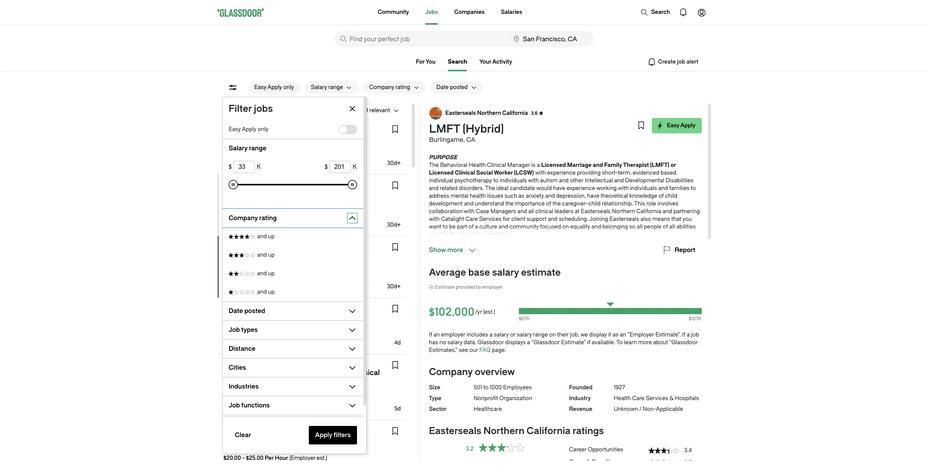 Task type: describe. For each thing, give the bounding box(es) containing it.
company inside popup button
[[369, 84, 394, 91]]

company rating for company rating dropdown button
[[228, 214, 277, 222]]

company inside jobs list element
[[283, 184, 308, 191]]

best
[[463, 231, 474, 238]]

and down joining
[[592, 224, 601, 230]]

estimate".
[[656, 332, 681, 338]]

united
[[223, 206, 240, 212]]

4d
[[394, 340, 401, 346]]

★ for easterseals northern california
[[539, 111, 543, 116]]

can
[[429, 231, 438, 238]]

job
[[691, 332, 699, 338]]

jobs link
[[425, 0, 438, 25]]

and down for
[[499, 224, 508, 230]]

rating for company rating popup button
[[396, 84, 410, 91]]

and up focused
[[548, 216, 558, 223]]

working
[[596, 185, 617, 192]]

ca inside the san francisco, ca per hour easy apply
[[263, 144, 271, 150]]

and down term,
[[614, 177, 624, 184]]

to right '501'
[[483, 384, 489, 391]]

easy apply only element
[[338, 125, 357, 134]]

2 and up button from the top
[[222, 246, 363, 265]]

1 vertical spatial salary
[[228, 145, 247, 152]]

available.
[[592, 339, 615, 346]]

health for the
[[469, 162, 486, 169]]

salary up glassdoor
[[494, 332, 509, 338]]

with down is
[[535, 170, 546, 176]]

meridian
[[223, 361, 247, 368]]

3.3
[[311, 185, 318, 190]]

unknown
[[614, 406, 638, 413]]

health for homeassist
[[274, 305, 292, 311]]

ca inside san francisco, ca $90k (employer est.)
[[263, 324, 271, 330]]

job functions button
[[222, 400, 345, 412]]

to
[[617, 339, 623, 346]]

and down health
[[464, 201, 474, 207]]

1 an from the left
[[434, 332, 440, 338]]

j
[[223, 427, 227, 433]]

company inside dropdown button
[[228, 214, 258, 222]]

want
[[429, 224, 441, 230]]

more inside popup button
[[447, 246, 463, 254]]

includes
[[467, 332, 488, 338]]

ca right brisbane,
[[249, 446, 257, 452]]

physical
[[277, 125, 299, 132]]

a right is
[[537, 162, 540, 169]]

2 if from the left
[[682, 332, 685, 338]]

1 horizontal spatial clinical
[[487, 162, 506, 169]]

4 up from the top
[[268, 289, 274, 295]]

salary inside popup button
[[311, 84, 327, 91]]

employees
[[503, 384, 532, 391]]

california for easterseals northern california ratings
[[527, 426, 571, 437]]

and inside licensed marriage and family therapist (lmft) or licensed clinical social worker (lcsw)
[[593, 162, 603, 169]]

part
[[457, 224, 467, 230]]

status for the career opportunities 3.4 stars out of 5 "element"
[[648, 448, 679, 454]]

home,
[[249, 427, 267, 433]]

hour inside san francisco, ca $70.00 - $135.00 per hour easy apply
[[277, 399, 290, 405]]

salaries
[[501, 9, 522, 15]]

ideal
[[496, 185, 509, 192]]

faq page.
[[479, 347, 506, 354]]

francisco, for homeassist
[[235, 324, 262, 330]]

0 horizontal spatial all
[[528, 208, 534, 215]]

easy inside burlingame, ca $97k - $107k (employer est.) easy apply
[[230, 286, 240, 291]]

average base salary estimate
[[429, 267, 561, 278]]

san for orthocare
[[223, 144, 234, 150]]

of up clinical
[[546, 201, 551, 207]]

knowledge
[[629, 193, 657, 199]]

be
[[449, 224, 456, 230]]

a inside with experience providing short-term, evidenced based, individual psychotherapy to individuals with autism and other intellectual and developmental disabilities and related disorders. the ideal candidate would have experience working with individuals and families to address mental health issues such as anxiety and depression, have theoretical knowledge of child development and understand the importance of the caregiver-child relationship. this role involves collaboration with case managers and all clinical leaders at easterseals northern california and partnering with catalight care services for client support and scheduling. joining easterseals also means that you want to be part of a culture and community focused on equality and belonging so all people of all abilities can live their best lives and thrive.
[[475, 224, 478, 230]]

1 horizontal spatial child
[[665, 193, 677, 199]]

easterseals for easterseals northern california 3.6 ★
[[445, 110, 476, 116]]

healthcare
[[474, 406, 502, 413]]

salary range button
[[305, 81, 343, 94]]

30d+ for easterseals northern california
[[387, 283, 401, 290]]

(employer inside burlingame, ca $97k - $107k (employer est.) easy apply
[[258, 276, 284, 283]]

501
[[474, 384, 482, 391]]

and up homeassist home health services
[[257, 289, 267, 295]]

0 vertical spatial experience
[[547, 170, 576, 176]]

or for (lmft)
[[671, 162, 676, 169]]

apply inside easy apply only button
[[268, 84, 282, 91]]

"employer
[[628, 332, 654, 338]]

2 an from the left
[[620, 332, 626, 338]]

range inside if an employer includes a salary or salary range on their job, we display it as an "employer estimate".  if a job has no salary data, glassdoor displays a "glassdoor estimate" if available.  to learn more about "glassdoor estimates," see our
[[533, 332, 548, 338]]

clinical inside licensed marriage and family therapist (lmft) or licensed clinical social worker (lcsw)
[[455, 170, 475, 176]]

1 vertical spatial salary range
[[228, 145, 266, 152]]

other
[[570, 177, 584, 184]]

your activity
[[480, 59, 512, 65]]

if an employer includes a salary or salary range on their job, we display it as an "employer estimate".  if a job has no salary data, glassdoor displays a "glassdoor estimate" if available.  to learn more about "glassdoor estimates," see our
[[429, 332, 699, 354]]

5d
[[394, 406, 401, 412]]

industries
[[228, 383, 258, 390]]

learn
[[624, 339, 637, 346]]

unknown / non-applicable
[[614, 406, 683, 413]]

1 horizontal spatial licensed
[[541, 162, 566, 169]]

involves
[[658, 201, 678, 207]]

employer inside if an employer includes a salary or salary range on their job, we display it as an "employer estimate".  if a job has no salary data, glassdoor displays a "glassdoor estimate" if available.  to learn more about "glassdoor estimates," see our
[[441, 332, 465, 338]]

salary up "see"
[[448, 339, 463, 346]]

apply inside burlingame, ca $97k - $107k (employer est.) easy apply
[[241, 286, 253, 291]]

company rating trends element
[[569, 443, 702, 461]]

companies link
[[454, 0, 485, 25]]

developmental
[[625, 177, 664, 184]]

role
[[646, 201, 656, 207]]

40,699
[[223, 107, 241, 114]]

with up theoretical
[[618, 185, 629, 192]]

related
[[440, 185, 458, 192]]

you
[[426, 59, 436, 65]]

san francisco, ca $90k (employer est.)
[[223, 324, 276, 339]]

by
[[476, 285, 481, 290]]

1 vertical spatial search
[[448, 59, 467, 65]]

salary up displays at the bottom of the page
[[517, 332, 532, 338]]

1 horizontal spatial all
[[637, 224, 643, 230]]

3.2 stars out of 5 image
[[478, 443, 525, 455]]

of down means
[[663, 224, 668, 230]]

search button
[[637, 5, 674, 20]]

homeassist home health services
[[223, 305, 316, 311]]

on inside if an employer includes a salary or salary range on their job, we display it as an "employer estimate".  if a job has no salary data, glassdoor displays a "glassdoor estimate" if available.  to learn more about "glassdoor estimates," see our
[[549, 332, 556, 338]]

founded
[[569, 384, 593, 391]]

managers
[[491, 208, 516, 215]]

sports
[[258, 125, 276, 132]]

1 horizontal spatial jobs
[[291, 107, 302, 114]]

$135.00
[[246, 399, 265, 405]]

as inside if an employer includes a salary or salary range on their job, we display it as an "employer estimate".  if a job has no salary data, glassdoor displays a "glassdoor estimate" if available.  to learn more about "glassdoor estimates," see our
[[613, 332, 619, 338]]

0 horizontal spatial date posted button
[[222, 305, 345, 317]]

1 horizontal spatial $107k
[[689, 316, 702, 322]]

see
[[459, 347, 468, 354]]

to left be
[[443, 224, 448, 230]]

and up burlingame, ca $97k - $107k (employer est.) easy apply
[[257, 252, 267, 258]]

easy inside the san francisco, ca per hour easy apply
[[230, 162, 240, 168]]

of up best
[[469, 224, 474, 230]]

and up address
[[429, 185, 439, 192]]

1 vertical spatial only
[[257, 126, 268, 133]]

psychotherapy
[[455, 177, 492, 184]]

at inside with experience providing short-term, evidenced based, individual psychotherapy to individuals with autism and other intellectual and developmental disabilities and related disorders. the ideal candidate would have experience working with individuals and families to address mental health issues such as anxiety and depression, have theoretical knowledge of child development and understand the importance of the caregiver-child relationship. this role involves collaboration with case managers and all clinical leaders at easterseals northern california and partnering with catalight care services for client support and scheduling. joining easterseals also means that you want to be part of a culture and community focused on equality and belonging so all people of all abilities can live their best lives and thrive.
[[575, 208, 580, 215]]

easy inside button
[[667, 122, 679, 129]]

1 30d+ from the top
[[387, 160, 401, 167]]

jobs
[[425, 9, 438, 15]]

california for easterseals northern california 3.6 ★
[[502, 110, 528, 116]]

2 "glassdoor from the left
[[669, 339, 698, 346]]

also
[[641, 216, 651, 223]]

est.) inside "united states $100k (employer est.)"
[[268, 215, 278, 221]]

san for homeassist
[[223, 324, 234, 330]]

cities button
[[222, 362, 345, 374]]

★ for mission electric company
[[319, 185, 324, 190]]

a right displays at the bottom of the page
[[527, 339, 530, 346]]

health care services & hospitals
[[614, 395, 699, 402]]

your
[[480, 59, 491, 65]]

0 vertical spatial easterseals northern california logo image
[[429, 107, 442, 120]]

we
[[581, 332, 588, 338]]

distance button
[[222, 343, 345, 355]]

easterseals for easterseals northern california ratings
[[429, 426, 481, 437]]

faq
[[479, 347, 491, 354]]

1 horizontal spatial employer
[[482, 285, 503, 290]]

1 horizontal spatial have
[[587, 193, 599, 199]]

Search location field
[[508, 31, 593, 47]]

1 horizontal spatial date posted button
[[430, 81, 468, 94]]

united states $100k (employer est.)
[[223, 206, 278, 221]]

estimate provided by employer
[[435, 285, 503, 290]]

and left the other
[[559, 177, 569, 184]]

services inside with experience providing short-term, evidenced based, individual psychotherapy to individuals with autism and other intellectual and developmental disabilities and related disorders. the ideal candidate would have experience working with individuals and families to address mental health issues such as anxiety and depression, have theoretical knowledge of child development and understand the importance of the caregiver-child relationship. this role involves collaboration with case managers and all clinical leaders at easterseals northern california and partnering with catalight care services for client support and scheduling. joining easterseals also means that you want to be part of a culture and community focused on equality and belonging so all people of all abilities can live their best lives and thrive.
[[479, 216, 502, 223]]

community
[[510, 224, 539, 230]]

anxiety
[[526, 193, 544, 199]]

1 vertical spatial range
[[249, 145, 266, 152]]

1 horizontal spatial inc.
[[324, 125, 333, 132]]

$90k
[[223, 333, 237, 339]]

and up easterseals northern california
[[257, 233, 267, 240]]

francisco, up sports
[[254, 107, 280, 114]]

easy apply for 30d+
[[230, 224, 253, 229]]

burlingame, inside the lmft (hybrid) burlingame, ca
[[429, 136, 465, 143]]

display
[[589, 332, 607, 338]]

company rating button
[[222, 212, 345, 224]]

4 and up button from the top
[[222, 283, 363, 302]]

ca inside the lmft (hybrid) burlingame, ca
[[466, 136, 475, 143]]

to right families
[[691, 185, 696, 192]]

non-
[[643, 406, 656, 413]]

0 horizontal spatial inc.
[[268, 427, 277, 433]]

applicable
[[656, 406, 683, 413]]

status down easterseals northern california ratings
[[478, 443, 525, 452]]

easy inside button
[[254, 84, 266, 91]]

(employer inside san francisco, ca $90k (employer est.)
[[238, 333, 264, 339]]

most relevant button
[[349, 105, 390, 117]]

and up for 3rd and up button from the bottom
[[257, 252, 274, 258]]

and up for 2nd and up button from the bottom of the company rating list box at the left of page
[[257, 270, 274, 277]]

to up ideal
[[493, 177, 499, 184]]

california for easterseals northern california
[[297, 246, 322, 252]]

company rating list box
[[222, 228, 363, 302]]

1 slider from the left
[[228, 180, 238, 189]]

nonprofit
[[474, 395, 498, 402]]

so
[[629, 224, 636, 230]]

date for left date posted popup button
[[228, 307, 243, 315]]

with down (lcsw)
[[528, 177, 539, 184]]

salary right base
[[492, 267, 519, 278]]

leaders
[[555, 208, 573, 215]]

cities
[[228, 364, 246, 371]]

mission electric company 3.3 ★
[[240, 184, 324, 191]]

and down culture
[[488, 231, 497, 238]]

lives
[[475, 231, 486, 238]]

- inside san francisco, ca $70.00 - $135.00 per hour easy apply
[[242, 399, 245, 405]]

1927
[[614, 384, 625, 391]]

apply inside the san francisco, ca per hour easy apply
[[241, 162, 253, 168]]

0 horizontal spatial licensed
[[429, 170, 454, 176]]

(employer inside "united states $100k (employer est.)"
[[240, 215, 266, 221]]

1 horizontal spatial individuals
[[630, 185, 657, 192]]

0 horizontal spatial have
[[553, 185, 565, 192]]

search inside button
[[651, 9, 670, 15]]

address
[[429, 193, 449, 199]]

1 "glassdoor from the left
[[531, 339, 560, 346]]

with experience providing short-term, evidenced based, individual psychotherapy to individuals with autism and other intellectual and developmental disabilities and related disorders. the ideal candidate would have experience working with individuals and families to address mental health issues such as anxiety and depression, have theoretical knowledge of child development and understand the importance of the caregiver-child relationship. this role involves collaboration with case managers and all clinical leaders at easterseals northern california and partnering with catalight care services for client support and scheduling. joining easterseals also means that you want to be part of a culture and community focused on equality and belonging so all people of all abilities can live their best lives and thrive.
[[429, 170, 700, 238]]

health down 1927
[[614, 395, 631, 402]]

company up size
[[429, 367, 473, 378]]

northern inside with experience providing short-term, evidenced based, individual psychotherapy to individuals with autism and other intellectual and developmental disabilities and related disorders. the ideal candidate would have experience working with individuals and families to address mental health issues such as anxiety and depression, have theoretical knowledge of child development and understand the importance of the caregiver-child relationship. this role involves collaboration with case managers and all clinical leaders at easterseals northern california and partnering with catalight care services for client support and scheduling. joining easterseals also means that you want to be part of a culture and community focused on equality and belonging so all people of all abilities can live their best lives and thrive.
[[612, 208, 635, 215]]

0 horizontal spatial jobs
[[254, 103, 273, 114]]

close filter menu image
[[348, 104, 357, 113]]

easy apply only inside button
[[254, 84, 294, 91]]

of up the involves
[[659, 193, 664, 199]]

functions
[[241, 402, 270, 409]]

2 k from the left
[[353, 163, 357, 170]]



Task type: vqa. For each thing, say whether or not it's contained in the screenshot.
the topmost Company rating
yes



Task type: locate. For each thing, give the bounding box(es) containing it.
date posted for rightmost date posted popup button
[[436, 84, 468, 91]]

thrive.
[[499, 231, 514, 238]]

mission electric company logo image
[[224, 181, 236, 194]]

experience down the other
[[567, 185, 595, 192]]

1 vertical spatial experience
[[567, 185, 595, 192]]

rating for company rating dropdown button
[[259, 214, 277, 222]]

0 vertical spatial est.)
[[268, 215, 278, 221]]

easterseals for easterseals northern california
[[240, 246, 270, 252]]

health down the distance dropdown button
[[265, 361, 283, 368]]

1 vertical spatial inc.
[[268, 427, 277, 433]]

the up leaders
[[553, 201, 561, 207]]

francisco, down orthocare
[[235, 144, 262, 150]]

only inside button
[[283, 84, 294, 91]]

none field 'search location'
[[508, 31, 593, 47]]

range inside popup button
[[328, 84, 343, 91]]

worker
[[494, 170, 513, 176]]

san inside the san francisco, ca per hour easy apply
[[223, 144, 234, 150]]

health
[[470, 193, 486, 199]]

date for rightmost date posted popup button
[[436, 84, 449, 91]]

and down the involves
[[663, 208, 672, 215]]

1 vertical spatial at
[[243, 427, 248, 433]]

clinical up worker
[[487, 162, 506, 169]]

rating inside popup button
[[396, 84, 410, 91]]

with up the want
[[429, 216, 440, 223]]

the behavioral health clinical manager is a
[[429, 162, 541, 169]]

2 $ from the left
[[325, 163, 328, 170]]

california inside jobs list element
[[297, 246, 322, 252]]

san up $70.00
[[223, 389, 234, 396]]

lmft (hybrid) burlingame, ca
[[429, 123, 504, 143]]

(lmft)
[[650, 162, 669, 169]]

and up the "client"
[[517, 208, 527, 215]]

0 horizontal spatial individuals
[[500, 177, 527, 184]]

slider left mission
[[228, 180, 238, 189]]

3.2
[[466, 446, 474, 452]]

most
[[355, 107, 368, 114]]

therapist
[[623, 162, 649, 169]]

easy apply
[[667, 122, 695, 129], [230, 224, 253, 229], [230, 342, 253, 347]]

employer up 'no'
[[441, 332, 465, 338]]

0 horizontal spatial rating
[[259, 214, 277, 222]]

2 horizontal spatial all
[[669, 224, 675, 230]]

2 slider from the left
[[348, 180, 357, 189]]

all down the that
[[669, 224, 675, 230]]

1 horizontal spatial search
[[651, 9, 670, 15]]

the inside with experience providing short-term, evidenced based, individual psychotherapy to individuals with autism and other intellectual and developmental disabilities and related disorders. the ideal candidate would have experience working with individuals and families to address mental health issues such as anxiety and depression, have theoretical knowledge of child development and understand the importance of the caregiver-child relationship. this role involves collaboration with case managers and all clinical leaders at easterseals northern california and partnering with catalight care services for client support and scheduling. joining easterseals also means that you want to be part of a culture and community focused on equality and belonging so all people of all abilities can live their best lives and thrive.
[[485, 185, 495, 192]]

& left sports
[[253, 125, 257, 132]]

easy apply inside easy apply button
[[667, 122, 695, 129]]

jobs up sports
[[254, 103, 273, 114]]

★ inside the 'mission electric company 3.3 ★'
[[319, 185, 324, 190]]

1 horizontal spatial an
[[620, 332, 626, 338]]

1 vertical spatial services
[[293, 305, 316, 311]]

1 vertical spatial rating
[[259, 214, 277, 222]]

ca up $135.00
[[263, 389, 271, 396]]

company rating inside popup button
[[369, 84, 410, 91]]

distance
[[228, 345, 255, 352]]

for you
[[416, 59, 436, 65]]

0 vertical spatial company rating
[[369, 84, 410, 91]]

$
[[228, 163, 232, 170], [325, 163, 328, 170]]

1 vertical spatial hour
[[277, 399, 290, 405]]

date posted button down the search link
[[430, 81, 468, 94]]

and down would
[[545, 193, 555, 199]]

burlingame, up homeassist
[[223, 267, 255, 274]]

their inside with experience providing short-term, evidenced based, individual psychotherapy to individuals with autism and other intellectual and developmental disabilities and related disorders. the ideal candidate would have experience working with individuals and families to address mental health issues such as anxiety and depression, have theoretical knowledge of child development and understand the importance of the caregiver-child relationship. this role involves collaboration with case managers and all clinical leaders at easterseals northern california and partnering with catalight care services for client support and scheduling. joining easterseals also means that you want to be part of a culture and community focused on equality and belonging so all people of all abilities can live their best lives and thrive.
[[450, 231, 461, 238]]

est.) inside san francisco, ca $90k (employer est.)
[[266, 333, 276, 339]]

on down scheduling.
[[562, 224, 569, 230]]

brisbane,
[[223, 446, 248, 452]]

1 vertical spatial date
[[228, 307, 243, 315]]

that
[[671, 216, 681, 223]]

ca right types
[[263, 324, 271, 330]]

hour inside the san francisco, ca per hour easy apply
[[252, 153, 266, 160]]

home
[[257, 305, 273, 311], [248, 361, 264, 368]]

company up relevant
[[369, 84, 394, 91]]

care up part
[[466, 216, 478, 223]]

0 vertical spatial easy apply
[[667, 122, 695, 129]]

employer right by
[[482, 285, 503, 290]]

style
[[228, 427, 241, 433]]

(est.)
[[483, 309, 495, 315]]

home right homeassist
[[257, 305, 273, 311]]

0 horizontal spatial &
[[253, 125, 257, 132]]

easterseals northern california 3.6 ★
[[445, 110, 543, 116]]

1 and up button from the top
[[222, 228, 363, 246]]

1 job from the top
[[228, 326, 240, 334]]

more down "employer
[[638, 339, 652, 346]]

1 horizontal spatial hour
[[277, 399, 290, 405]]

job inside job types popup button
[[228, 326, 240, 334]]

3 and up from the top
[[257, 270, 274, 277]]

$102,000
[[429, 306, 475, 319]]

their down be
[[450, 231, 461, 238]]

1 vertical spatial $97k
[[519, 316, 530, 322]]

job down industries
[[228, 402, 240, 409]]

easterseals up 3.2
[[429, 426, 481, 437]]

and up for 4th and up button from the bottom
[[257, 233, 274, 240]]

francisco, inside san francisco, ca $90k (employer est.)
[[235, 324, 262, 330]]

0 horizontal spatial ★
[[319, 185, 324, 190]]

3 and up button from the top
[[222, 265, 363, 283]]

california
[[502, 110, 528, 116], [636, 208, 661, 215], [297, 246, 322, 252], [527, 426, 571, 437]]

the down such
[[505, 201, 514, 207]]

data,
[[464, 339, 476, 346]]

and up up burlingame, ca $97k - $107k (employer est.) easy apply
[[257, 252, 274, 258]]

on left job,
[[549, 332, 556, 338]]

up down easterseals northern california
[[268, 270, 274, 277]]

0 vertical spatial care
[[466, 216, 478, 223]]

0 horizontal spatial services
[[293, 305, 316, 311]]

1 horizontal spatial -
[[242, 399, 245, 405]]

3 30d+ from the top
[[387, 283, 401, 290]]

company rating for company rating popup button
[[369, 84, 410, 91]]

0 horizontal spatial or
[[510, 332, 516, 338]]

inc. right therapy,
[[324, 125, 333, 132]]

0 horizontal spatial as
[[519, 193, 524, 199]]

and down easterseals northern california
[[257, 270, 267, 277]]

page.
[[492, 347, 506, 354]]

1 horizontal spatial if
[[682, 332, 685, 338]]

1 horizontal spatial the
[[485, 185, 495, 192]]

only up 40,699 san francisco, ca jobs
[[283, 84, 294, 91]]

2 vertical spatial range
[[533, 332, 548, 338]]

1 vertical spatial 30d+
[[387, 222, 401, 228]]

francisco, for orthocare
[[235, 144, 262, 150]]

san inside san francisco, ca $70.00 - $135.00 per hour easy apply
[[223, 389, 234, 396]]

0 horizontal spatial care
[[466, 216, 478, 223]]

1 horizontal spatial on
[[562, 224, 569, 230]]

1 vertical spatial child
[[588, 201, 601, 207]]

& inside jobs list element
[[253, 125, 257, 132]]

people
[[644, 224, 662, 230]]

company
[[369, 84, 394, 91], [283, 184, 308, 191], [228, 214, 258, 222], [429, 367, 473, 378]]

0 horizontal spatial on
[[549, 332, 556, 338]]

services inside jobs list element
[[293, 305, 316, 311]]

company down states
[[228, 214, 258, 222]]

a left job
[[687, 332, 690, 338]]

2 vertical spatial easy apply
[[230, 342, 253, 347]]

- right $70.00
[[242, 399, 245, 405]]

experience up autism
[[547, 170, 576, 176]]

relevant
[[370, 107, 390, 114]]

0 vertical spatial 30d+
[[387, 160, 401, 167]]

status for the comp & benefits 3.5 stars out of 5 'element' on the bottom
[[648, 460, 679, 461]]

1 and up from the top
[[257, 233, 274, 240]]

or up based,
[[671, 162, 676, 169]]

0 horizontal spatial easterseals northern california logo image
[[224, 243, 236, 255]]

and up the involves
[[658, 185, 668, 192]]

culture
[[479, 224, 497, 230]]

equality
[[570, 224, 590, 230]]

0 horizontal spatial date posted
[[228, 307, 265, 315]]

family
[[604, 162, 622, 169]]

organization
[[499, 395, 532, 402]]

companies
[[454, 9, 485, 15]]

easterseals up joining
[[581, 208, 611, 215]]

posted for rightmost date posted popup button
[[450, 84, 468, 91]]

2 up from the top
[[268, 252, 274, 258]]

the down the purpose
[[429, 162, 439, 169]]

electric
[[261, 184, 281, 191]]

status left 3.4
[[648, 448, 679, 454]]

apply inside easy apply button
[[680, 122, 695, 129]]

0 vertical spatial date
[[436, 84, 449, 91]]

per down orthocare
[[242, 153, 251, 160]]

theoretical
[[601, 193, 628, 199]]

0 vertical spatial burlingame,
[[429, 136, 465, 143]]

provided
[[456, 285, 475, 290]]

posted for left date posted popup button
[[244, 307, 265, 315]]

families
[[669, 185, 690, 192]]

0 vertical spatial posted
[[450, 84, 468, 91]]

★ right 3.3
[[319, 185, 324, 190]]

2 30d+ from the top
[[387, 222, 401, 228]]

or up displays at the bottom of the page
[[510, 332, 516, 338]]

francisco, inside san francisco, ca $70.00 - $135.00 per hour easy apply
[[235, 389, 262, 396]]

1 vertical spatial easy apply only
[[228, 126, 268, 133]]

as
[[519, 193, 524, 199], [613, 332, 619, 338]]

francisco, inside the san francisco, ca per hour easy apply
[[235, 144, 262, 150]]

with left case
[[464, 208, 475, 215]]

2 vertical spatial est.)
[[266, 333, 276, 339]]

easy apply only down the filter jobs
[[228, 126, 268, 133]]

have down autism
[[553, 185, 565, 192]]

1 horizontal spatial their
[[557, 332, 569, 338]]

job for job types
[[228, 326, 240, 334]]

home for meridian
[[248, 361, 264, 368]]

easterseals northern california logo image inside jobs list element
[[224, 243, 236, 255]]

ca inside san francisco, ca $70.00 - $135.00 per hour easy apply
[[263, 389, 271, 396]]

salary
[[311, 84, 327, 91], [228, 145, 247, 152]]

show
[[429, 246, 446, 254]]

0 vertical spatial as
[[519, 193, 524, 199]]

career opportunities
[[569, 447, 623, 453]]

hour down industries dropdown button
[[277, 399, 290, 405]]

burlingame, ca $97k - $107k (employer est.) easy apply
[[223, 267, 296, 291]]

an
[[434, 332, 440, 338], [620, 332, 626, 338]]

0 vertical spatial &
[[253, 125, 257, 132]]

0 horizontal spatial search
[[448, 59, 467, 65]]

apply inside san francisco, ca $70.00 - $135.00 per hour easy apply
[[241, 408, 253, 413]]

per right $135.00
[[266, 399, 275, 405]]

1 vertical spatial their
[[557, 332, 569, 338]]

manager
[[507, 162, 530, 169]]

1 vertical spatial care
[[632, 395, 645, 402]]

northern up (hybrid)
[[477, 110, 501, 116]]

per inside san francisco, ca $70.00 - $135.00 per hour easy apply
[[266, 399, 275, 405]]

or inside licensed marriage and family therapist (lmft) or licensed clinical social worker (lcsw)
[[671, 162, 676, 169]]

3 up from the top
[[268, 270, 274, 277]]

up up homeassist home health services
[[268, 289, 274, 295]]

easy apply only up 40,699 san francisco, ca jobs
[[254, 84, 294, 91]]

up up burlingame, ca $97k - $107k (employer est.) easy apply
[[268, 252, 274, 258]]

0 horizontal spatial burlingame,
[[223, 267, 255, 274]]

1 vertical spatial date posted button
[[222, 305, 345, 317]]

easy apply for 4d
[[230, 342, 253, 347]]

1 horizontal spatial services
[[479, 216, 502, 223]]

filter
[[228, 103, 252, 114]]

0 horizontal spatial -
[[238, 276, 240, 283]]

california inside with experience providing short-term, evidenced based, individual psychotherapy to individuals with autism and other intellectual and developmental disabilities and related disorders. the ideal candidate would have experience working with individuals and families to address mental health issues such as anxiety and depression, have theoretical knowledge of child development and understand the importance of the caregiver-child relationship. this role involves collaboration with case managers and all clinical leaders at easterseals northern california and partnering with catalight care services for client support and scheduling. joining easterseals also means that you want to be part of a culture and community focused on equality and belonging so all people of all abilities can live their best lives and thrive.
[[636, 208, 661, 215]]

$97k inside burlingame, ca $97k - $107k (employer est.) easy apply
[[223, 276, 237, 283]]

child up the involves
[[665, 193, 677, 199]]

30d+ for mission electric company
[[387, 222, 401, 228]]

1 horizontal spatial ★
[[539, 111, 543, 116]]

easterseals inside jobs list element
[[240, 246, 270, 252]]

their left job,
[[557, 332, 569, 338]]

none field search keyword
[[334, 31, 507, 47]]

0 vertical spatial rating
[[396, 84, 410, 91]]

1 up from the top
[[268, 233, 274, 240]]

if
[[429, 332, 432, 338], [682, 332, 685, 338]]

more inside if an employer includes a salary or salary range on their job, we display it as an "employer estimate".  if a job has no salary data, glassdoor displays a "glassdoor estimate" if available.  to learn more about "glassdoor estimates," see our
[[638, 339, 652, 346]]

health up job types popup button
[[274, 305, 292, 311]]

0 horizontal spatial $
[[228, 163, 232, 170]]

date posted for left date posted popup button
[[228, 307, 265, 315]]

date posted down the search link
[[436, 84, 468, 91]]

estimate
[[521, 267, 561, 278]]

revenue
[[569, 406, 593, 413]]

easterseals northern california ratings
[[429, 426, 604, 437]]

1 $ from the left
[[228, 163, 232, 170]]

understand
[[475, 201, 504, 207]]

0 vertical spatial easy apply only
[[254, 84, 294, 91]]

per inside the san francisco, ca per hour easy apply
[[242, 153, 251, 160]]

1 vertical spatial home
[[248, 361, 264, 368]]

evidenced
[[633, 170, 659, 176]]

northern inside jobs list element
[[271, 246, 295, 252]]

nonprofit organization
[[474, 395, 532, 402]]

more right show
[[447, 246, 463, 254]]

2 horizontal spatial services
[[646, 395, 668, 402]]

job inside job functions dropdown button
[[228, 402, 240, 409]]

jobs up physical
[[291, 107, 302, 114]]

francisco, up $90k at bottom left
[[235, 324, 262, 330]]

0 horizontal spatial salary
[[228, 145, 247, 152]]

report
[[675, 246, 695, 254]]

status inside the career opportunities 3.4 stars out of 5 "element"
[[648, 448, 679, 454]]

company rating up relevant
[[369, 84, 410, 91]]

jobs list element
[[217, 118, 412, 461]]

size
[[429, 384, 440, 391]]

activity
[[492, 59, 512, 65]]

and up
[[257, 233, 274, 240], [257, 252, 274, 258], [257, 270, 274, 277], [257, 289, 274, 295]]

care inside with experience providing short-term, evidenced based, individual psychotherapy to individuals with autism and other intellectual and developmental disabilities and related disorders. the ideal candidate would have experience working with individuals and families to address mental health issues such as anxiety and depression, have theoretical knowledge of child development and understand the importance of the caregiver-child relationship. this role involves collaboration with case managers and all clinical leaders at easterseals northern california and partnering with catalight care services for client support and scheduling. joining easterseals also means that you want to be part of a culture and community focused on equality and belonging so all people of all abilities can live their best lives and thrive.
[[466, 216, 478, 223]]

a up lives
[[475, 224, 478, 230]]

0 vertical spatial search
[[651, 9, 670, 15]]

salary range inside popup button
[[311, 84, 343, 91]]

easterseals northern california
[[240, 246, 322, 252]]

1 vertical spatial or
[[510, 332, 516, 338]]

ca inside burlingame, ca $97k - $107k (employer est.) easy apply
[[256, 267, 264, 274]]

2 and up from the top
[[257, 252, 274, 258]]

0 horizontal spatial clinical
[[455, 170, 475, 176]]

1 if from the left
[[429, 332, 432, 338]]

easterseals northern california logo image
[[429, 107, 442, 120], [224, 243, 236, 255]]

and up providing
[[593, 162, 603, 169]]

more
[[447, 246, 463, 254], [638, 339, 652, 346]]

1 horizontal spatial company rating
[[369, 84, 410, 91]]

per
[[242, 153, 251, 160], [266, 399, 275, 405]]

easterseals up so
[[610, 216, 639, 223]]

3.6
[[531, 111, 538, 116]]

comp & benefits 3.5 stars out of 5 element
[[569, 455, 702, 461]]

health for meridian
[[265, 361, 283, 368]]

or for salary
[[510, 332, 516, 338]]

the up issues
[[485, 185, 495, 192]]

their inside if an employer includes a salary or salary range on their job, we display it as an "employer estimate".  if a job has no salary data, glassdoor displays a "glassdoor estimate" if available.  to learn more about "glassdoor estimates," see our
[[557, 332, 569, 338]]

slider
[[228, 180, 238, 189], [348, 180, 357, 189]]

would
[[536, 185, 552, 192]]

easterseals northern california logo image down $100k
[[224, 243, 236, 255]]

francisco, for meridian
[[235, 389, 262, 396]]

1 vertical spatial (employer
[[258, 276, 284, 283]]

san right 40,699
[[242, 107, 253, 114]]

easy inside san francisco, ca $70.00 - $135.00 per hour easy apply
[[230, 408, 240, 413]]

status inside the comp & benefits 3.5 stars out of 5 'element'
[[648, 460, 679, 461]]

burlingame, inside burlingame, ca $97k - $107k (employer est.) easy apply
[[223, 267, 255, 274]]

501 to 1000 employees
[[474, 384, 532, 391]]

san for meridian
[[223, 389, 234, 396]]

all right so
[[637, 224, 643, 230]]

salary
[[492, 267, 519, 278], [494, 332, 509, 338], [517, 332, 532, 338], [448, 339, 463, 346]]

community link
[[378, 0, 409, 25]]

home for homeassist
[[257, 305, 273, 311]]

at inside jobs list element
[[243, 427, 248, 433]]

job for job functions
[[228, 402, 240, 409]]

0 vertical spatial employer
[[482, 285, 503, 290]]

est.)
[[268, 215, 278, 221], [285, 276, 296, 283], [266, 333, 276, 339]]

3.4
[[684, 447, 692, 454]]

"glassdoor down job
[[669, 339, 698, 346]]

estimate
[[435, 285, 455, 290]]

1 vertical spatial clinical
[[455, 170, 475, 176]]

open filter menu image
[[228, 83, 237, 92]]

4 and up from the top
[[257, 289, 274, 295]]

posted up types
[[244, 307, 265, 315]]

it
[[608, 332, 611, 338]]

0 horizontal spatial employer
[[441, 332, 465, 338]]

0 vertical spatial salary range
[[311, 84, 343, 91]]

san down orthocare
[[223, 144, 234, 150]]

2 vertical spatial 30d+
[[387, 283, 401, 290]]

as inside with experience providing short-term, evidenced based, individual psychotherapy to individuals with autism and other intellectual and developmental disabilities and related disorders. the ideal candidate would have experience working with individuals and families to address mental health issues such as anxiety and depression, have theoretical knowledge of child development and understand the importance of the caregiver-child relationship. this role involves collaboration with case managers and all clinical leaders at easterseals northern california and partnering with catalight care services for client support and scheduling. joining easterseals also means that you want to be part of a culture and community focused on equality and belonging so all people of all abilities can live their best lives and thrive.
[[519, 193, 524, 199]]

northern down relationship. on the right of the page
[[612, 208, 635, 215]]

if up has
[[429, 332, 432, 338]]

date up "job types" at the bottom
[[228, 307, 243, 315]]

or inside if an employer includes a salary or salary range on their job, we display it as an "employer estimate".  if a job has no salary data, glassdoor displays a "glassdoor estimate" if available.  to learn more about "glassdoor estimates," see our
[[510, 332, 516, 338]]

1 horizontal spatial as
[[613, 332, 619, 338]]

0 vertical spatial more
[[447, 246, 463, 254]]

k
[[256, 163, 261, 170], [353, 163, 357, 170]]

1 horizontal spatial or
[[671, 162, 676, 169]]

★ inside the easterseals northern california 3.6 ★
[[539, 111, 543, 116]]

& up "applicable"
[[670, 395, 674, 402]]

40,699 san francisco, ca jobs
[[223, 107, 302, 114]]

- inside burlingame, ca $97k - $107k (employer est.) easy apply
[[238, 276, 240, 283]]

1 vertical spatial per
[[266, 399, 275, 405]]

company rating inside dropdown button
[[228, 214, 277, 222]]

clinical up psychotherapy
[[455, 170, 475, 176]]

francisco, up $135.00
[[235, 389, 262, 396]]

job
[[228, 326, 240, 334], [228, 402, 240, 409]]

0 vertical spatial ★
[[539, 111, 543, 116]]

an up has
[[434, 332, 440, 338]]

status
[[478, 443, 525, 452], [648, 448, 679, 454], [648, 460, 679, 461]]

Search keyword field
[[334, 31, 507, 47]]

ca up physical
[[282, 107, 290, 114]]

san inside san francisco, ca $90k (employer est.)
[[223, 324, 234, 330]]

1 horizontal spatial date
[[436, 84, 449, 91]]

0 vertical spatial on
[[562, 224, 569, 230]]

2 job from the top
[[228, 402, 240, 409]]

$107k up job
[[689, 316, 702, 322]]

1 horizontal spatial $97k
[[519, 316, 530, 322]]

northern for easterseals northern california 3.6 ★
[[477, 110, 501, 116]]

2 horizontal spatial range
[[533, 332, 548, 338]]

1 vertical spatial date posted
[[228, 307, 265, 315]]

show more button
[[429, 246, 477, 255]]

northern for easterseals northern california
[[271, 246, 295, 252]]

0 vertical spatial -
[[238, 276, 240, 283]]

and up for 1st and up button from the bottom of the company rating list box at the left of page
[[257, 289, 274, 295]]

$107k inside burlingame, ca $97k - $107k (employer est.) easy apply
[[242, 276, 257, 283]]

job types button
[[222, 324, 345, 336]]

easy apply only image
[[338, 125, 357, 134]]

1 k from the left
[[256, 163, 261, 170]]

apply
[[268, 84, 282, 91], [680, 122, 695, 129], [242, 126, 256, 133], [241, 162, 253, 168], [241, 224, 253, 229], [241, 286, 253, 291], [241, 342, 253, 347], [241, 408, 253, 413]]

experience
[[547, 170, 576, 176], [567, 185, 595, 192]]

0 vertical spatial services
[[479, 216, 502, 223]]

0 vertical spatial their
[[450, 231, 461, 238]]

2 the from the left
[[553, 201, 561, 207]]

a up glassdoor
[[490, 332, 493, 338]]

northern
[[477, 110, 501, 116], [612, 208, 635, 215], [271, 246, 295, 252], [484, 426, 525, 437]]

k down easy apply only element
[[353, 163, 357, 170]]

disabilities
[[666, 177, 694, 184]]

1 vertical spatial burlingame,
[[223, 267, 255, 274]]

development
[[429, 201, 463, 207]]

only down 40,699 san francisco, ca jobs
[[257, 126, 268, 133]]

est.) inside burlingame, ca $97k - $107k (employer est.) easy apply
[[285, 276, 296, 283]]

filter jobs
[[228, 103, 273, 114]]

states
[[242, 206, 258, 212]]

on inside with experience providing short-term, evidenced based, individual psychotherapy to individuals with autism and other intellectual and developmental disabilities and related disorders. the ideal candidate would have experience working with individuals and families to address mental health issues such as anxiety and depression, have theoretical knowledge of child development and understand the importance of the caregiver-child relationship. this role involves collaboration with case managers and all clinical leaders at easterseals northern california and partnering with catalight care services for client support and scheduling. joining easterseals also means that you want to be part of a culture and community focused on equality and belonging so all people of all abilities can live their best lives and thrive.
[[562, 224, 569, 230]]

(employer up the distance
[[238, 333, 264, 339]]

an up to at bottom
[[620, 332, 626, 338]]

None field
[[334, 31, 507, 47], [508, 31, 593, 47], [233, 161, 255, 173], [329, 161, 351, 173], [233, 161, 255, 173], [329, 161, 351, 173]]

show more
[[429, 246, 463, 254]]

0 vertical spatial the
[[429, 162, 439, 169]]

company rating down states
[[228, 214, 277, 222]]

rating inside dropdown button
[[259, 214, 277, 222]]

0 vertical spatial date posted button
[[430, 81, 468, 94]]

0 horizontal spatial the
[[505, 201, 514, 207]]

1 the from the left
[[505, 201, 514, 207]]

northern for easterseals northern california ratings
[[484, 426, 525, 437]]

0 horizontal spatial if
[[429, 332, 432, 338]]

career opportunities 3.4 stars out of 5 element
[[569, 443, 702, 455]]

short-
[[602, 170, 618, 176]]

1 horizontal spatial &
[[670, 395, 674, 402]]

$97k up displays at the bottom of the page
[[519, 316, 530, 322]]

1 horizontal spatial at
[[575, 208, 580, 215]]

francisco,
[[254, 107, 280, 114], [235, 144, 262, 150], [235, 324, 262, 330], [235, 389, 262, 396]]

2 vertical spatial services
[[646, 395, 668, 402]]

report button
[[662, 246, 695, 255]]

1 horizontal spatial care
[[632, 395, 645, 402]]



